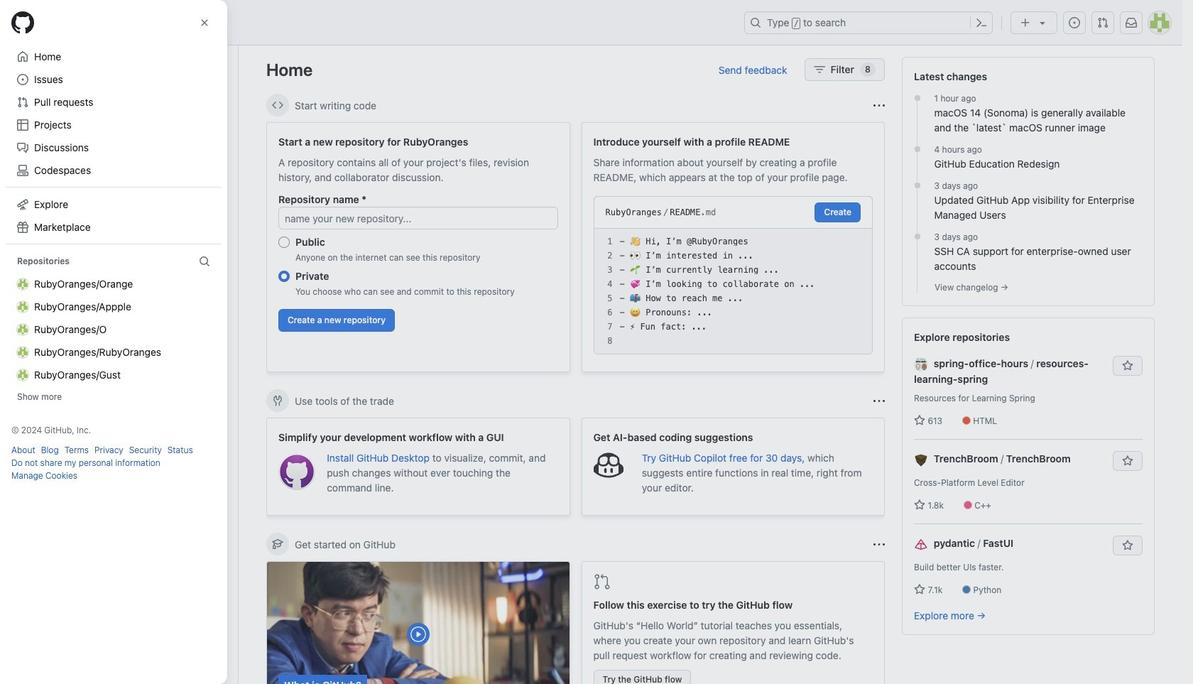 Task type: vqa. For each thing, say whether or not it's contained in the screenshot.
explore repositories Navigation
yes



Task type: describe. For each thing, give the bounding box(es) containing it.
plus image
[[1020, 17, 1031, 28]]

2 star image from the top
[[914, 584, 926, 595]]

triangle down image
[[1037, 17, 1048, 28]]

account element
[[0, 45, 239, 684]]

command palette image
[[976, 17, 987, 28]]

explore repositories navigation
[[902, 318, 1155, 635]]

1 dot fill image from the top
[[912, 92, 923, 104]]

2 dot fill image from the top
[[912, 180, 923, 191]]

2 dot fill image from the top
[[912, 231, 923, 242]]



Task type: locate. For each thing, give the bounding box(es) containing it.
explore element
[[902, 57, 1155, 684]]

0 vertical spatial star image
[[914, 415, 926, 426]]

0 vertical spatial dot fill image
[[912, 143, 923, 155]]

1 vertical spatial dot fill image
[[912, 180, 923, 191]]

1 vertical spatial star image
[[914, 584, 926, 595]]

git pull request image
[[1097, 17, 1109, 28]]

dot fill image
[[912, 92, 923, 104], [912, 231, 923, 242]]

notifications image
[[1126, 17, 1137, 28]]

dot fill image
[[912, 143, 923, 155], [912, 180, 923, 191]]

star image
[[914, 500, 926, 511]]

issue opened image
[[1069, 17, 1080, 28]]

1 dot fill image from the top
[[912, 143, 923, 155]]

star image
[[914, 415, 926, 426], [914, 584, 926, 595]]

1 star image from the top
[[914, 415, 926, 426]]

0 vertical spatial dot fill image
[[912, 92, 923, 104]]

1 vertical spatial dot fill image
[[912, 231, 923, 242]]



